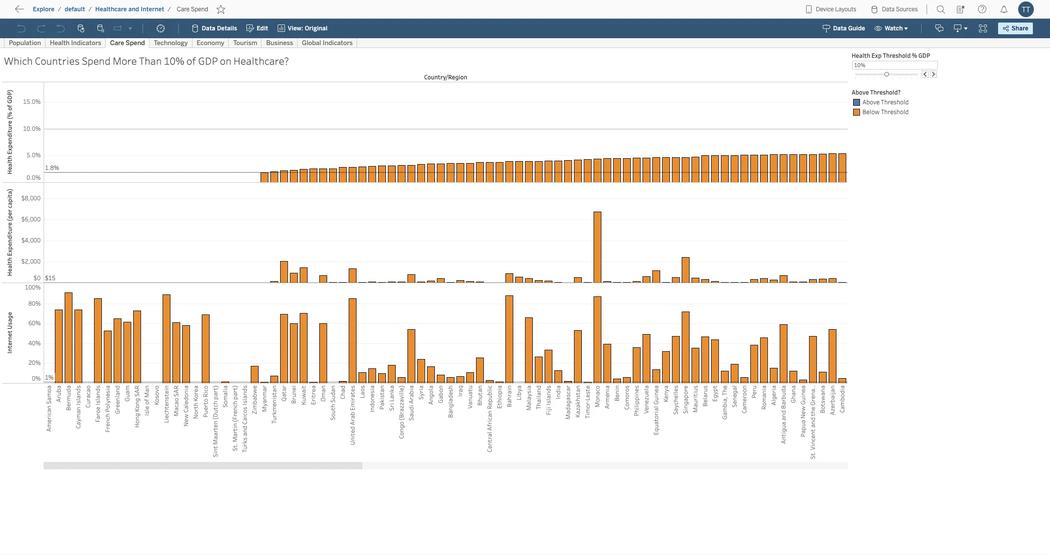 Task type: describe. For each thing, give the bounding box(es) containing it.
to
[[44, 7, 52, 17]]

3 / from the left
[[168, 6, 171, 13]]

skip
[[25, 7, 42, 17]]

internet
[[141, 6, 164, 13]]

care spend
[[177, 6, 208, 13]]

spend
[[191, 6, 208, 13]]

care spend element
[[174, 6, 211, 13]]

default link
[[64, 5, 86, 13]]



Task type: vqa. For each thing, say whether or not it's contained in the screenshot.
3rd /
yes



Task type: locate. For each thing, give the bounding box(es) containing it.
skip to content
[[25, 7, 84, 17]]

explore / default / healthcare and internet /
[[33, 6, 171, 13]]

care
[[177, 6, 190, 13]]

/ right default
[[89, 6, 92, 13]]

content
[[54, 7, 84, 17]]

2 / from the left
[[89, 6, 92, 13]]

1 / from the left
[[58, 6, 61, 13]]

/
[[58, 6, 61, 13], [89, 6, 92, 13], [168, 6, 171, 13]]

and
[[128, 6, 139, 13]]

skip to content link
[[24, 5, 100, 19]]

explore
[[33, 6, 54, 13]]

/ right to
[[58, 6, 61, 13]]

default
[[65, 6, 85, 13]]

healthcare and internet link
[[95, 5, 165, 13]]

2 horizontal spatial /
[[168, 6, 171, 13]]

/ left care on the top of page
[[168, 6, 171, 13]]

healthcare
[[95, 6, 127, 13]]

1 horizontal spatial /
[[89, 6, 92, 13]]

explore link
[[32, 5, 55, 13]]

0 horizontal spatial /
[[58, 6, 61, 13]]



